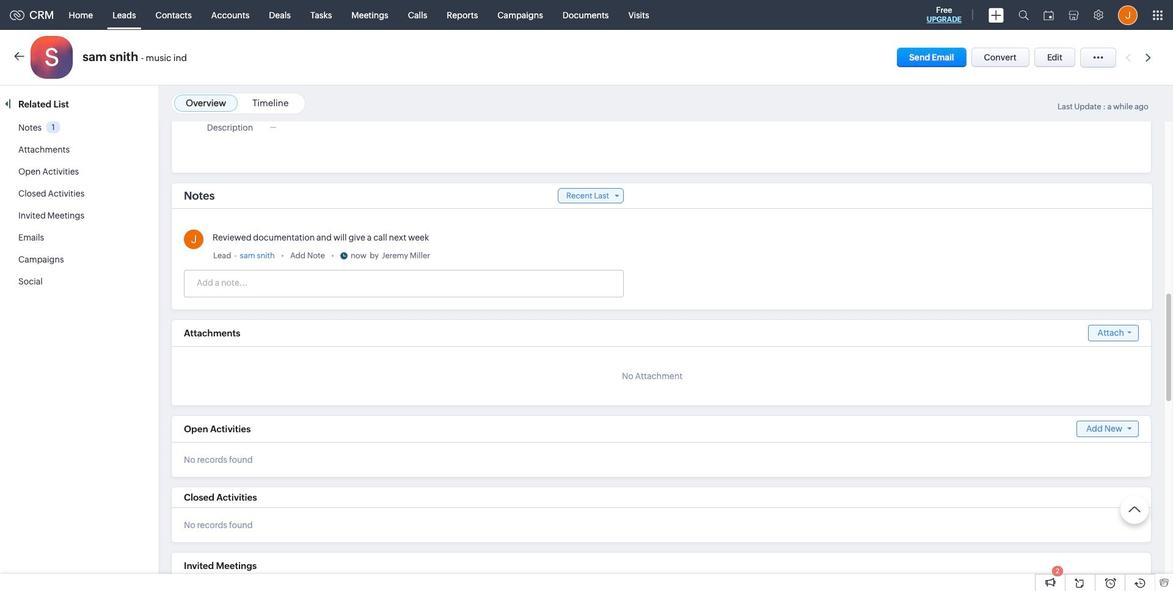 Task type: describe. For each thing, give the bounding box(es) containing it.
Add a note... field
[[185, 277, 623, 289]]

previous record image
[[1126, 53, 1132, 61]]

search element
[[1012, 0, 1037, 30]]

search image
[[1019, 10, 1030, 20]]

logo image
[[10, 10, 24, 20]]

profile image
[[1119, 5, 1138, 25]]



Task type: vqa. For each thing, say whether or not it's contained in the screenshot.
MEETINGS link
no



Task type: locate. For each thing, give the bounding box(es) containing it.
profile element
[[1111, 0, 1146, 30]]

next record image
[[1146, 53, 1154, 61]]

create menu element
[[982, 0, 1012, 30]]

calendar image
[[1044, 10, 1055, 20]]

create menu image
[[989, 8, 1004, 22]]



